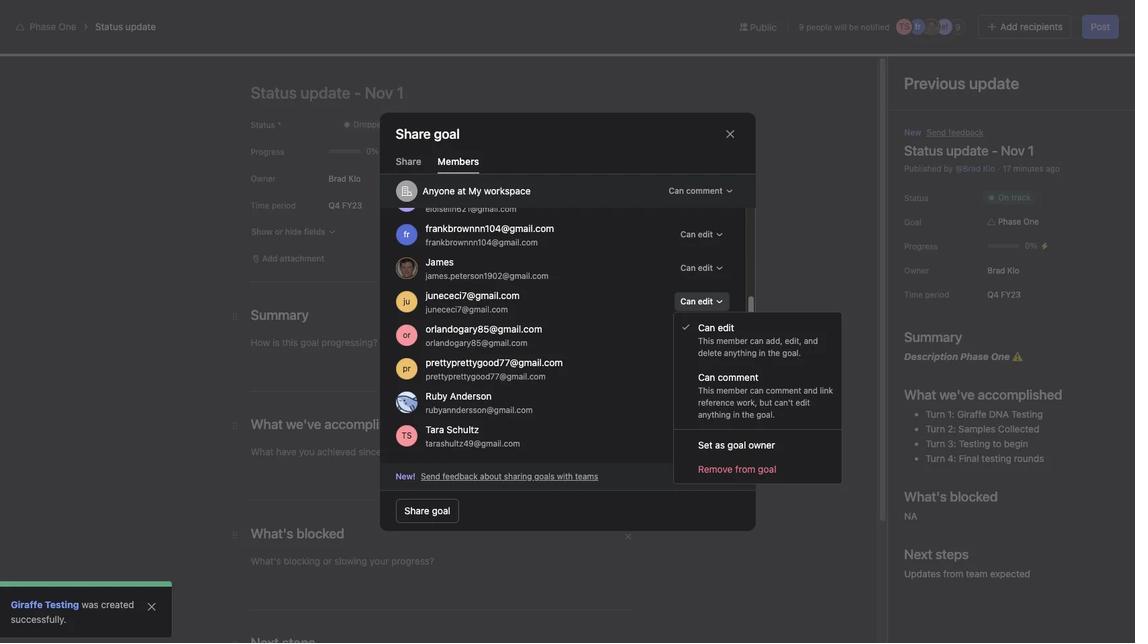 Task type: locate. For each thing, give the bounding box(es) containing it.
1 vertical spatial brad
[[988, 266, 1005, 276]]

orlandogary85@gmail.com orlandogary85@gmail.com
[[425, 323, 542, 348]]

1 vertical spatial can
[[750, 386, 764, 396]]

in left my
[[967, 11, 974, 21]]

9 for 9
[[956, 22, 961, 32]]

members button
[[438, 155, 479, 174]]

goal
[[709, 203, 729, 215], [904, 218, 922, 228], [775, 461, 796, 473]]

goal up •
[[775, 461, 796, 473]]

prettyprettygood77@gmail.com
[[425, 357, 563, 368], [425, 371, 545, 381]]

2 turn from the top
[[926, 424, 945, 435]]

description inside 'latest status update' element
[[280, 262, 334, 273]]

accountable team
[[709, 253, 787, 265]]

17 up recent status updates
[[307, 306, 315, 316]]

in inside what's in my trial? button
[[967, 11, 974, 21]]

expected
[[990, 569, 1031, 580]]

prettyprettygood77@gmail.com down orlandogary85@gmail.com orlandogary85@gmail.com
[[425, 357, 563, 368]]

status update
[[95, 21, 156, 32]]

description phase one inside 'latest status update' element
[[280, 262, 388, 273]]

anderson
[[450, 390, 491, 402]]

published
[[904, 164, 942, 174]]

1 vertical spatial fy23
[[1001, 290, 1021, 300]]

0 horizontal spatial feedback
[[443, 472, 478, 482]]

recent
[[263, 350, 298, 363]]

begin
[[1004, 438, 1028, 450]]

goal.
[[783, 348, 801, 359], [757, 410, 775, 420]]

the down add,
[[768, 348, 780, 359]]

description phase one for ⚠️ icon
[[904, 351, 1012, 363]]

0 horizontal spatial sub-
[[353, 442, 371, 453]]

1 and from the top
[[804, 336, 818, 346]]

2 orlandogary85@gmail.com from the top
[[425, 338, 527, 348]]

left
[[912, 15, 925, 26]]

summary up what
[[904, 330, 962, 345]]

team left expected
[[966, 569, 988, 580]]

in inside can comment this member can comment and link reference work, but can't edit anything in the goal.
[[733, 410, 740, 420]]

frankbrownnn104@gmail.com up james james.peterson1902@gmail.com
[[425, 237, 538, 247]]

what's in my trial? button
[[933, 7, 1015, 26]]

1 9 from the left
[[799, 22, 804, 32]]

2 prettyprettygood77@gmail.com from the top
[[425, 371, 545, 381]]

- up ·
[[992, 143, 998, 158]]

3 turn from the top
[[926, 438, 945, 450]]

0 horizontal spatial owner
[[251, 174, 276, 184]]

9 people will be notified
[[799, 22, 890, 32]]

share goal
[[396, 126, 460, 141]]

description for ⚠️ icon
[[904, 351, 958, 363]]

add parent goal image
[[762, 434, 772, 445]]

0 horizontal spatial from
[[735, 464, 756, 475]]

to up testing
[[993, 438, 1002, 450]]

latest status update element
[[263, 207, 660, 334]]

rubyanndersson@gmail.com
[[425, 405, 533, 415]]

set left as
[[698, 439, 713, 451]]

0 horizontal spatial phase one
[[30, 21, 76, 32]]

1 horizontal spatial in
[[759, 348, 766, 359]]

17 inside 'latest status update' element
[[307, 306, 315, 316]]

q4 fy23 up status update - nov 1 at the left top of page
[[329, 200, 362, 210]]

days
[[892, 15, 910, 26]]

0 horizontal spatial add
[[1001, 21, 1018, 32]]

1 vertical spatial -
[[353, 225, 358, 237]]

0 vertical spatial nov 1
[[1001, 143, 1034, 158]]

0 vertical spatial track
[[353, 169, 385, 184]]

anyone at my workspace
[[423, 185, 531, 196]]

0 vertical spatial progress
[[251, 147, 284, 157]]

and left link
[[804, 386, 818, 396]]

goals left with
[[534, 472, 555, 482]]

9 down "what's"
[[956, 22, 961, 32]]

0% down on track at right
[[1025, 241, 1038, 251]]

goal owner
[[709, 203, 758, 215]]

no down section title text field
[[340, 442, 351, 453]]

one left ⚠️ icon
[[991, 351, 1010, 363]]

1 vertical spatial time period
[[904, 290, 950, 300]]

a inside button
[[417, 528, 422, 539]]

add inside button
[[1001, 21, 1018, 32]]

share goal dialog
[[380, 112, 756, 531]]

0 vertical spatial q4 fy23
[[329, 200, 362, 210]]

minutes up status updates
[[317, 306, 348, 316]]

team inside the next steps updates from team expected
[[966, 569, 988, 580]]

0 horizontal spatial ja
[[402, 263, 411, 273]]

anything right the delete
[[724, 348, 757, 359]]

can for can edit
[[750, 336, 764, 346]]

1 vertical spatial owner
[[904, 266, 929, 276]]

send
[[927, 128, 946, 138], [421, 472, 440, 482]]

0 vertical spatial member
[[717, 336, 748, 346]]

pr
[[403, 364, 411, 374]]

0 horizontal spatial minutes
[[317, 306, 348, 316]]

can comment
[[669, 186, 723, 196]]

owner up sprint
[[749, 439, 775, 451]]

send inside new send feedback status update - nov 1 published by @brad klo · 17 minutes ago
[[927, 128, 946, 138]]

goal. down but
[[757, 410, 775, 420]]

to
[[993, 438, 1002, 450], [421, 498, 429, 509]]

17 minutes ago
[[307, 306, 364, 316]]

and inside can comment this member can comment and link reference work, but can't edit anything in the goal.
[[804, 386, 818, 396]]

0 vertical spatial the
[[768, 348, 780, 359]]

a inside button
[[725, 380, 729, 390]]

2 horizontal spatial period
[[925, 290, 950, 300]]

Goal name text field
[[252, 103, 873, 151]]

1 vertical spatial from
[[944, 569, 964, 580]]

junececi7@gmail.com up orlandogary85@gmail.com orlandogary85@gmail.com
[[425, 304, 508, 314]]

1 member from the top
[[717, 336, 748, 346]]

turn left 3:
[[926, 438, 945, 450]]

1 horizontal spatial testing
[[959, 438, 991, 450]]

in up due
[[759, 348, 766, 359]]

this inside can edit this member can add, edit, and delete anything in the goal.
[[698, 336, 714, 346]]

sub- inside connect a sub-goal button
[[424, 528, 444, 539]]

0 vertical spatial q4
[[329, 200, 340, 210]]

the
[[768, 348, 780, 359], [742, 410, 754, 420]]

next steps updates from team expected
[[904, 547, 1031, 580]]

member
[[717, 336, 748, 346], [717, 386, 748, 396]]

0 horizontal spatial q4 fy23
[[329, 200, 362, 210]]

0 horizontal spatial the
[[742, 410, 754, 420]]

1 horizontal spatial phase one link
[[982, 216, 1045, 229]]

1 vertical spatial ja
[[1042, 52, 1051, 62]]

goal. down edit,
[[783, 348, 801, 359]]

description phase one for ⚠️ image
[[280, 262, 388, 273]]

0 vertical spatial orlandogary85@gmail.com
[[425, 323, 542, 334]]

0 vertical spatial phase one
[[30, 21, 76, 32]]

member for edit
[[717, 336, 748, 346]]

0 vertical spatial from
[[735, 464, 756, 475]]

9 for 9 people will be notified
[[799, 22, 804, 32]]

1 horizontal spatial owner
[[904, 266, 929, 276]]

description document
[[255, 621, 660, 644]]

add billing info
[[1029, 11, 1085, 21]]

2 can from the top
[[750, 386, 764, 396]]

james james.peterson1902@gmail.com
[[425, 256, 548, 281]]

ja left 10
[[1042, 52, 1051, 62]]

0 vertical spatial ago
[[1046, 164, 1060, 174]]

description for ⚠️ image
[[280, 262, 334, 273]]

update inside new send feedback status update - nov 1 published by @brad klo · 17 minutes ago
[[947, 143, 989, 158]]

a left custom
[[725, 380, 729, 390]]

2 and from the top
[[804, 386, 818, 396]]

2 member from the top
[[717, 386, 748, 396]]

ago inside new send feedback status update - nov 1 published by @brad klo · 17 minutes ago
[[1046, 164, 1060, 174]]

james.peterson1902@gmail.com
[[425, 271, 548, 281]]

0 horizontal spatial klo
[[349, 174, 361, 184]]

what's in my trial?
[[939, 11, 1008, 21]]

status *
[[251, 120, 282, 130]]

sub- right the 'use'
[[375, 498, 395, 509]]

member up work,
[[717, 386, 748, 396]]

track right on
[[353, 169, 385, 184]]

1 horizontal spatial ja
[[927, 21, 936, 32]]

due
[[763, 380, 777, 390]]

ja right ⚠️ image
[[402, 263, 411, 273]]

can inside can edit this member can add, edit, and delete anything in the goal.
[[698, 322, 715, 334]]

feedback inside share goal dialog
[[443, 472, 478, 482]]

0% up 'this goal is on track .'
[[366, 146, 379, 156]]

17 left the days
[[881, 15, 890, 26]]

feedback inside new send feedback status update - nov 1 published by @brad klo · 17 minutes ago
[[949, 128, 984, 138]]

1 horizontal spatial description phase one
[[904, 351, 1012, 363]]

1 horizontal spatial period
[[730, 332, 755, 342]]

0 vertical spatial phase one link
[[30, 21, 76, 32]]

testing up successfully.
[[45, 600, 79, 611]]

0 horizontal spatial testing
[[45, 600, 79, 611]]

goal down "automatically"
[[444, 528, 463, 539]]

successfully.
[[11, 614, 66, 626]]

one left the status update
[[59, 21, 76, 32]]

sub- down share goal button
[[424, 528, 444, 539]]

ja inside share goal dialog
[[402, 263, 411, 273]]

1 vertical spatial owner
[[749, 439, 775, 451]]

0 vertical spatial ja
[[927, 21, 936, 32]]

na
[[904, 511, 918, 522]]

remove section image
[[624, 533, 632, 541]]

one left ⚠️ image
[[367, 262, 386, 273]]

ago right ·
[[1046, 164, 1060, 174]]

2 frankbrownnn104@gmail.com from the top
[[425, 237, 538, 247]]

no down remove from goal
[[728, 483, 739, 493]]

fy23 up ⚠️ icon
[[1001, 290, 1021, 300]]

0 horizontal spatial goal.
[[757, 410, 775, 420]]

summary down status update - nov 1 at the left top of page
[[280, 247, 324, 259]]

on
[[334, 169, 350, 184]]

junececi7@gmail.com down james.peterson1902@gmail.com at the left of the page
[[425, 289, 520, 301]]

goal inside dialog
[[432, 505, 451, 517]]

- down 'this goal is on track .'
[[353, 225, 358, 237]]

status for status update - nov 1
[[280, 225, 312, 237]]

nov 1
[[1001, 143, 1034, 158], [360, 225, 388, 237]]

a
[[725, 380, 729, 390], [417, 528, 422, 539]]

new send feedback status update - nov 1 published by @brad klo · 17 minutes ago
[[904, 128, 1060, 174]]

0 horizontal spatial description phase one
[[280, 262, 388, 273]]

1 horizontal spatial progress
[[904, 242, 938, 252]]

2 junececi7@gmail.com from the top
[[425, 304, 508, 314]]

list box
[[409, 5, 732, 27]]

goal up (0%)
[[758, 464, 777, 475]]

klo
[[983, 164, 995, 174], [349, 174, 361, 184], [1008, 266, 1020, 276]]

0 vertical spatial giraffe
[[957, 409, 987, 420]]

owner
[[731, 203, 758, 215], [749, 439, 775, 451]]

this for can comment
[[698, 386, 714, 396]]

4:
[[948, 453, 957, 465]]

goal down published
[[904, 218, 922, 228]]

⚠️ image
[[388, 263, 399, 273]]

0 vertical spatial -
[[992, 143, 998, 158]]

set for set as goal owner
[[698, 439, 713, 451]]

connected
[[393, 442, 434, 453]]

tara
[[425, 424, 444, 435]]

status for status update
[[95, 21, 123, 32]]

no status (0%)
[[728, 483, 785, 493]]

can inside dropdown button
[[669, 186, 684, 196]]

to up connect a sub-goal
[[421, 498, 429, 509]]

send inside share goal dialog
[[421, 472, 440, 482]]

and right edit,
[[804, 336, 818, 346]]

nov 1 up on track at right
[[1001, 143, 1034, 158]]

0 horizontal spatial share button
[[396, 155, 422, 174]]

goal
[[292, 169, 318, 184], [728, 439, 746, 451], [758, 464, 777, 475], [432, 505, 451, 517], [444, 528, 463, 539]]

1 horizontal spatial q4 fy23
[[988, 290, 1021, 300]]

bk
[[1001, 52, 1011, 62]]

1 vertical spatial this
[[698, 336, 714, 346]]

the down work,
[[742, 410, 754, 420]]

@brad klo link
[[956, 164, 995, 174]]

share down the post button on the right top of the page
[[1091, 52, 1113, 62]]

updates
[[904, 569, 941, 580]]

sub-
[[353, 442, 371, 453], [375, 498, 395, 509], [424, 528, 444, 539]]

0 vertical spatial to
[[993, 438, 1002, 450]]

set up reference
[[710, 380, 723, 390]]

junececi7@gmail.com
[[425, 289, 520, 301], [425, 304, 508, 314]]

4 turn from the top
[[926, 453, 945, 465]]

fy23 down on
[[342, 200, 362, 210]]

4 can edit from the top
[[680, 296, 713, 307]]

1 vertical spatial phase one link
[[982, 216, 1045, 229]]

can edit for 2nd can edit 'dropdown button' from the top of the share goal dialog
[[680, 229, 713, 239]]

0 horizontal spatial 0%
[[366, 146, 379, 156]]

and
[[804, 336, 818, 346], [804, 386, 818, 396]]

0 vertical spatial feedback
[[949, 128, 984, 138]]

1 vertical spatial nov 1
[[360, 225, 388, 237]]

goal up connect a sub-goal
[[432, 505, 451, 517]]

1 vertical spatial ago
[[350, 306, 364, 316]]

close image
[[146, 602, 157, 613]]

2 horizontal spatial time
[[904, 290, 923, 300]]

3 can edit from the top
[[680, 263, 713, 273]]

member inside can comment this member can comment and link reference work, but can't edit anything in the goal.
[[717, 386, 748, 396]]

0 horizontal spatial in
[[733, 410, 740, 420]]

2 vertical spatial this
[[698, 386, 714, 396]]

turn left "1:"
[[926, 409, 945, 420]]

team right accountable
[[766, 253, 787, 265]]

can inside can comment this member can comment and link reference work, but can't edit anything in the goal.
[[698, 372, 715, 383]]

ja left el
[[927, 21, 936, 32]]

1 vertical spatial the
[[742, 410, 754, 420]]

0 vertical spatial can
[[750, 336, 764, 346]]

1 vertical spatial 17
[[1003, 164, 1011, 174]]

4 can edit button from the top
[[674, 292, 730, 311]]

set inside button
[[710, 380, 723, 390]]

add recipients button
[[979, 15, 1072, 39]]

17 right ·
[[1003, 164, 1011, 174]]

1 horizontal spatial from
[[944, 569, 964, 580]]

comment up can't
[[766, 386, 802, 396]]

send right new
[[927, 128, 946, 138]]

1 vertical spatial team
[[966, 569, 988, 580]]

1 vertical spatial share
[[396, 155, 422, 167]]

0 vertical spatial no
[[340, 442, 351, 453]]

can for can comment
[[750, 386, 764, 396]]

can edit
[[680, 196, 713, 206], [680, 229, 713, 239], [680, 263, 713, 273], [680, 296, 713, 307]]

description phase one down status update - nov 1 at the left top of page
[[280, 262, 388, 273]]

0 vertical spatial description phase one
[[280, 262, 388, 273]]

comment inside dropdown button
[[686, 186, 723, 196]]

send feedback link
[[927, 127, 984, 139]]

1 can from the top
[[750, 336, 764, 346]]

frankbrownnn104@gmail.com down "eloiselin621@gmail.com"
[[425, 222, 554, 234]]

phase one link
[[30, 21, 76, 32], [982, 216, 1045, 229]]

ts right bk
[[1014, 52, 1025, 62]]

feedback up the @brad
[[949, 128, 984, 138]]

automatically
[[432, 498, 490, 509]]

2 vertical spatial sub-
[[424, 528, 444, 539]]

2 can edit from the top
[[680, 229, 713, 239]]

2 horizontal spatial 17
[[1003, 164, 1011, 174]]

description phase one up what
[[904, 351, 1012, 363]]

this left is
[[263, 169, 289, 184]]

share down share goal
[[396, 155, 422, 167]]

this up the delete
[[698, 336, 714, 346]]

share up connect a sub-goal
[[405, 505, 430, 517]]

1 vertical spatial member
[[717, 386, 748, 396]]

2 9 from the left
[[956, 22, 961, 32]]

1 horizontal spatial send
[[927, 128, 946, 138]]

ts up connected
[[401, 431, 412, 441]]

status for status *
[[251, 120, 275, 130]]

ago
[[1046, 164, 1060, 174], [350, 306, 364, 316]]

comment up goal owner
[[686, 186, 723, 196]]

3:
[[948, 438, 956, 450]]

0 horizontal spatial no
[[340, 442, 351, 453]]

add billing info button
[[1023, 7, 1091, 26]]

a right connect
[[417, 528, 422, 539]]

1 horizontal spatial summary
[[904, 330, 962, 345]]

we've accomplished
[[940, 387, 1063, 403]]

connect a sub-goal
[[377, 528, 463, 539]]

add inside button
[[1029, 11, 1044, 21]]

one
[[59, 21, 76, 32], [1024, 217, 1039, 227], [367, 262, 386, 273], [991, 351, 1010, 363]]

2 vertical spatial share
[[405, 505, 430, 517]]

ts
[[900, 21, 910, 32], [1014, 52, 1025, 62], [401, 431, 412, 441]]

ja
[[927, 21, 936, 32], [1042, 52, 1051, 62], [402, 263, 411, 273]]

1 vertical spatial q4 fy23
[[988, 290, 1021, 300]]

turn left 2:
[[926, 424, 945, 435]]

ruby
[[425, 390, 447, 402]]

1 vertical spatial giraffe
[[11, 600, 43, 611]]

q4 fy23 up ⚠️ icon
[[988, 290, 1021, 300]]

1 vertical spatial send
[[421, 472, 440, 482]]

prettyprettygood77@gmail.com up anderson
[[425, 371, 545, 381]]

•
[[785, 483, 789, 493]]

1 vertical spatial phase one
[[998, 217, 1039, 227]]

orlandogary85@gmail.com down junececi7@gmail.com junececi7@gmail.com
[[425, 323, 542, 334]]

share
[[1091, 52, 1113, 62], [396, 155, 422, 167], [405, 505, 430, 517]]

turn left 4:
[[926, 453, 945, 465]]

1 can edit button from the top
[[674, 192, 730, 210]]

testing down samples
[[959, 438, 991, 450]]

minutes inside 'latest status update' element
[[317, 306, 348, 316]]

9 left 'people'
[[799, 22, 804, 32]]

1 horizontal spatial brad
[[988, 266, 1005, 276]]

1:
[[948, 409, 955, 420]]

description phase one
[[280, 262, 388, 273], [904, 351, 1012, 363]]

owner down about this goal
[[731, 203, 758, 215]]

1 vertical spatial comment
[[718, 372, 759, 383]]

edit inside can comment this member can comment and link reference work, but can't edit anything in the goal.
[[796, 398, 810, 408]]

can inside can comment this member can comment and link reference work, but can't edit anything in the goal.
[[750, 386, 764, 396]]

final
[[959, 453, 979, 465]]

no for no sub-goals connected
[[340, 442, 351, 453]]

0 horizontal spatial summary
[[280, 247, 324, 259]]

but
[[760, 398, 772, 408]]

minutes right ·
[[1014, 164, 1044, 174]]

member inside can edit this member can add, edit, and delete anything in the goal.
[[717, 336, 748, 346]]

people
[[807, 22, 832, 32]]

klo inside new send feedback status update - nov 1 published by @brad klo · 17 minutes ago
[[983, 164, 995, 174]]

can comment this member can comment and link reference work, but can't edit anything in the goal.
[[698, 372, 833, 420]]

track
[[353, 169, 385, 184], [1012, 193, 1031, 203]]

this up reference
[[698, 386, 714, 396]]

1 vertical spatial fr
[[1030, 52, 1036, 62]]

1 vertical spatial 0%
[[1025, 241, 1038, 251]]

can inside can edit this member can add, edit, and delete anything in the goal.
[[750, 336, 764, 346]]

0 vertical spatial send
[[927, 128, 946, 138]]

feedback for about
[[443, 472, 478, 482]]

1 can edit from the top
[[680, 196, 713, 206]]

goal down can comment dropdown button
[[709, 203, 729, 215]]

Section title text field
[[251, 306, 309, 325]]

sub- for no
[[353, 442, 371, 453]]

from inside the next steps updates from team expected
[[944, 569, 964, 580]]

ago up status updates
[[350, 306, 364, 316]]

sub- for use
[[375, 498, 395, 509]]

goals inside share goal dialog
[[534, 472, 555, 482]]

team
[[766, 253, 787, 265], [966, 569, 988, 580]]

anything inside can comment this member can comment and link reference work, but can't edit anything in the goal.
[[698, 410, 731, 420]]

comment up work,
[[718, 372, 759, 383]]

share button down the post button on the right top of the page
[[1075, 48, 1119, 66]]

in down work,
[[733, 410, 740, 420]]

this inside can comment this member can comment and link reference work, but can't edit anything in the goal.
[[698, 386, 714, 396]]

what's
[[939, 11, 965, 21]]

ts left 'left'
[[900, 21, 910, 32]]

share button right .
[[396, 155, 422, 174]]

accountable
[[709, 253, 763, 265]]

1 vertical spatial set
[[698, 439, 713, 451]]

nov 1 down .
[[360, 225, 388, 237]]

feedback up "automatically"
[[443, 472, 478, 482]]

Section title text field
[[251, 525, 345, 544]]

nov 1 inside 'latest status update' element
[[360, 225, 388, 237]]

giraffe up successfully.
[[11, 600, 43, 611]]

nov 1 inside new send feedback status update - nov 1 published by @brad klo · 17 minutes ago
[[1001, 143, 1034, 158]]

0 vertical spatial summary
[[280, 247, 324, 259]]

send right the new!
[[421, 472, 440, 482]]

track right the on on the right
[[1012, 193, 1031, 203]]

testing up collected
[[1012, 409, 1043, 420]]

Section title text field
[[251, 416, 409, 434]]



Task type: describe. For each thing, give the bounding box(es) containing it.
tarashultz49@gmail.com
[[425, 438, 520, 449]]

1 prettyprettygood77@gmail.com from the top
[[425, 357, 563, 368]]

prettyprettygood77@gmail.com inside prettyprettygood77@gmail.com prettyprettygood77@gmail.com
[[425, 371, 545, 381]]

0 vertical spatial share button
[[1075, 48, 1119, 66]]

remove from goal
[[698, 464, 777, 475]]

0 vertical spatial time
[[251, 201, 269, 211]]

1 horizontal spatial fr
[[915, 21, 921, 32]]

el
[[942, 21, 948, 32]]

as
[[715, 439, 725, 451]]

comment for can comment
[[686, 186, 723, 196]]

team sprint goal
[[720, 461, 796, 473]]

goal's
[[543, 498, 569, 509]]

17 inside free trial 17 days left
[[881, 15, 890, 26]]

about this goal
[[709, 171, 800, 187]]

a for set
[[725, 380, 729, 390]]

1 vertical spatial ts
[[1014, 52, 1025, 62]]

from inside "link"
[[735, 464, 756, 475]]

delete
[[698, 348, 722, 359]]

1 horizontal spatial 0%
[[1025, 241, 1038, 251]]

this for can edit
[[698, 336, 714, 346]]

0 vertical spatial share
[[1091, 52, 1113, 62]]

this
[[525, 498, 541, 509]]

use sub-goals to automatically update this goal's progress.
[[355, 498, 613, 509]]

will
[[835, 22, 847, 32]]

this goal
[[749, 171, 800, 187]]

Title of update text field
[[251, 78, 654, 107]]

ago inside 'latest status update' element
[[350, 306, 364, 316]]

connect a sub-goal button
[[355, 522, 472, 546]]

prettyprettygood77@gmail.com prettyprettygood77@gmail.com
[[425, 357, 563, 381]]

rounds
[[1014, 453, 1044, 465]]

my
[[976, 11, 988, 21]]

and inside can edit this member can add, edit, and delete anything in the goal.
[[804, 336, 818, 346]]

junececi7@gmail.com junececi7@gmail.com
[[425, 289, 520, 314]]

teams
[[575, 472, 598, 482]]

can edit for 4th can edit 'dropdown button' from the bottom of the share goal dialog
[[680, 196, 713, 206]]

add for add recipients
[[1001, 21, 1018, 32]]

add recipients
[[1001, 21, 1063, 32]]

is
[[321, 169, 331, 184]]

one down on track at right
[[1024, 217, 1039, 227]]

send for about
[[421, 472, 440, 482]]

2 vertical spatial description
[[263, 598, 321, 610]]

was
[[82, 600, 99, 611]]

1 vertical spatial time
[[904, 290, 923, 300]]

can edit this member can add, edit, and delete anything in the goal.
[[698, 322, 818, 359]]

17 inside new send feedback status update - nov 1 published by @brad klo · 17 minutes ago
[[1003, 164, 1011, 174]]

0 vertical spatial testing
[[1012, 409, 1043, 420]]

0 horizontal spatial track
[[353, 169, 385, 184]]

goal inside "link"
[[758, 464, 777, 475]]

1 orlandogary85@gmail.com from the top
[[425, 323, 542, 334]]

status for status
[[904, 193, 929, 203]]

progress.
[[572, 498, 613, 509]]

link
[[820, 386, 833, 396]]

set a custom due date
[[710, 380, 797, 390]]

this goal is on track .
[[263, 169, 389, 184]]

giraffe inside what we've accomplished turn 1: giraffe dna testing turn 2: samples collected turn 3: testing to begin turn 4: final testing rounds
[[957, 409, 987, 420]]

1 horizontal spatial brad klo
[[988, 266, 1020, 276]]

set as goal owner link
[[674, 433, 842, 457]]

1 vertical spatial testing
[[959, 438, 991, 450]]

0 vertical spatial ts
[[900, 21, 910, 32]]

0 vertical spatial this
[[263, 169, 289, 184]]

orlandogary85@gmail.com inside orlandogary85@gmail.com orlandogary85@gmail.com
[[425, 338, 527, 348]]

my
[[469, 185, 482, 196]]

1 turn from the top
[[926, 409, 945, 420]]

update button
[[611, 167, 660, 191]]

1 vertical spatial to
[[421, 498, 429, 509]]

close this dialog image
[[725, 129, 736, 139]]

sprint
[[746, 461, 773, 473]]

0 horizontal spatial progress
[[251, 147, 284, 157]]

share goal
[[405, 505, 451, 517]]

what
[[904, 387, 937, 403]]

with
[[557, 472, 573, 482]]

one inside 'latest status update' element
[[367, 262, 386, 273]]

feedback for status
[[949, 128, 984, 138]]

3 can edit button from the top
[[674, 259, 730, 278]]

giraffe testing link
[[11, 600, 79, 611]]

2 vertical spatial comment
[[766, 386, 802, 396]]

add for add billing info
[[1029, 11, 1044, 21]]

connect
[[377, 528, 414, 539]]

send for status
[[927, 128, 946, 138]]

anything inside can edit this member can add, edit, and delete anything in the goal.
[[724, 348, 757, 359]]

0 horizontal spatial fy23
[[342, 200, 362, 210]]

1 horizontal spatial fy23
[[1001, 290, 1021, 300]]

1 vertical spatial share button
[[396, 155, 422, 174]]

1 horizontal spatial time period
[[709, 332, 755, 342]]

@brad
[[956, 164, 981, 174]]

goal right as
[[728, 439, 746, 451]]

trial
[[910, 6, 925, 16]]

post button
[[1083, 15, 1119, 39]]

recent status updates
[[263, 350, 375, 363]]

fr inside share goal dialog
[[404, 229, 410, 239]]

next steps
[[904, 547, 969, 563]]

remove from goal link
[[674, 457, 842, 481]]

in inside can edit this member can add, edit, and delete anything in the goal.
[[759, 348, 766, 359]]

2 horizontal spatial klo
[[1008, 266, 1020, 276]]

eloiselin621@gmail.com
[[425, 203, 516, 214]]

ju
[[403, 296, 410, 307]]

1 horizontal spatial track
[[1012, 193, 1031, 203]]

2 horizontal spatial ja
[[1042, 52, 1051, 62]]

set for set a custom due date
[[710, 380, 723, 390]]

the inside can comment this member can comment and link reference work, but can't edit anything in the goal.
[[742, 410, 754, 420]]

today
[[269, 388, 291, 398]]

2 vertical spatial period
[[730, 332, 755, 342]]

2 vertical spatial time
[[709, 332, 728, 342]]

⚠️ image
[[1012, 352, 1023, 363]]

phase inside 'latest status update' element
[[336, 262, 365, 273]]

members
[[438, 155, 479, 167]]

2:
[[948, 424, 956, 435]]

goals left add parent goal image on the bottom right
[[737, 434, 758, 444]]

2 can edit button from the top
[[674, 225, 730, 244]]

what we've accomplished turn 1: giraffe dna testing turn 2: samples collected turn 3: testing to begin turn 4: final testing rounds
[[904, 387, 1063, 465]]

0 vertical spatial brad klo
[[329, 174, 361, 184]]

goal left is
[[292, 169, 318, 184]]

james
[[425, 256, 454, 267]]

about
[[709, 171, 746, 187]]

sharing
[[504, 472, 532, 482]]

0 vertical spatial period
[[272, 201, 296, 211]]

goal. inside can edit this member can add, edit, and delete anything in the goal.
[[783, 348, 801, 359]]

minutes inside new send feedback status update - nov 1 published by @brad klo · 17 minutes ago
[[1014, 164, 1044, 174]]

previous update
[[904, 74, 1019, 93]]

can edit for first can edit 'dropdown button' from the bottom
[[680, 296, 713, 307]]

0 vertical spatial owner
[[731, 203, 758, 215]]

edit inside can edit this member can add, edit, and delete anything in the goal.
[[718, 322, 734, 334]]

junececi7@gmail.com inside junececi7@gmail.com junececi7@gmail.com
[[425, 304, 508, 314]]

collected
[[998, 424, 1040, 435]]

goal for goal owner
[[709, 203, 729, 215]]

created
[[101, 600, 134, 611]]

share inside button
[[405, 505, 430, 517]]

update
[[620, 173, 651, 185]]

parent
[[709, 434, 734, 444]]

ts inside share goal dialog
[[401, 431, 412, 441]]

use
[[355, 498, 372, 509]]

samples
[[959, 424, 996, 435]]

1 vertical spatial progress
[[904, 242, 938, 252]]

by
[[944, 164, 953, 174]]

info
[[1071, 11, 1085, 21]]

workspace
[[484, 185, 531, 196]]

was created successfully.
[[11, 600, 134, 626]]

member for comment
[[717, 386, 748, 396]]

no for no status (0%)
[[728, 483, 739, 493]]

set as goal owner
[[698, 439, 775, 451]]

can edit for 3rd can edit 'dropdown button'
[[680, 263, 713, 273]]

schultz
[[446, 424, 479, 435]]

or
[[403, 330, 410, 340]]

status inside new send feedback status update - nov 1 published by @brad klo · 17 minutes ago
[[904, 143, 943, 158]]

goal. inside can comment this member can comment and link reference work, but can't edit anything in the goal.
[[757, 410, 775, 420]]

2 vertical spatial testing
[[45, 600, 79, 611]]

goals down the new!
[[395, 498, 418, 509]]

goal for goal
[[904, 218, 922, 228]]

0 vertical spatial team
[[766, 253, 787, 265]]

0 vertical spatial time period
[[251, 201, 296, 211]]

1 frankbrownnn104@gmail.com from the top
[[425, 222, 554, 234]]

parent goals
[[709, 434, 758, 444]]

new!
[[396, 472, 416, 482]]

1 junececi7@gmail.com from the top
[[425, 289, 520, 301]]

on track
[[998, 193, 1031, 203]]

tara schultz tarashultz49@gmail.com
[[425, 424, 520, 449]]

.
[[385, 169, 389, 184]]

frankbrownnn104@gmail.com inside frankbrownnn104@gmail.com frankbrownnn104@gmail.com
[[425, 237, 538, 247]]

trial?
[[990, 11, 1008, 21]]

0 vertical spatial brad
[[329, 174, 346, 184]]

comment for can comment this member can comment and link reference work, but can't edit anything in the goal.
[[718, 372, 759, 383]]

1 horizontal spatial q4
[[988, 290, 999, 300]]

summary inside 'latest status update' element
[[280, 247, 324, 259]]

be
[[849, 22, 859, 32]]

a for connect
[[417, 528, 422, 539]]

2 horizontal spatial fr
[[1030, 52, 1036, 62]]

goals left connected
[[371, 442, 391, 453]]

- inside new send feedback status update - nov 1 published by @brad klo · 17 minutes ago
[[992, 143, 998, 158]]

edit,
[[785, 336, 802, 346]]

*
[[278, 120, 282, 130]]

to inside what we've accomplished turn 1: giraffe dna testing turn 2: samples collected turn 3: testing to begin turn 4: final testing rounds
[[993, 438, 1002, 450]]

new
[[904, 128, 922, 138]]

custom
[[732, 380, 760, 390]]

the inside can edit this member can add, edit, and delete anything in the goal.
[[768, 348, 780, 359]]

- inside 'latest status update' element
[[353, 225, 358, 237]]

0 vertical spatial owner
[[251, 174, 276, 184]]

2 vertical spatial goal
[[775, 461, 796, 473]]

no sub-goals connected
[[340, 442, 434, 453]]



Task type: vqa. For each thing, say whether or not it's contained in the screenshot.
the left Send
yes



